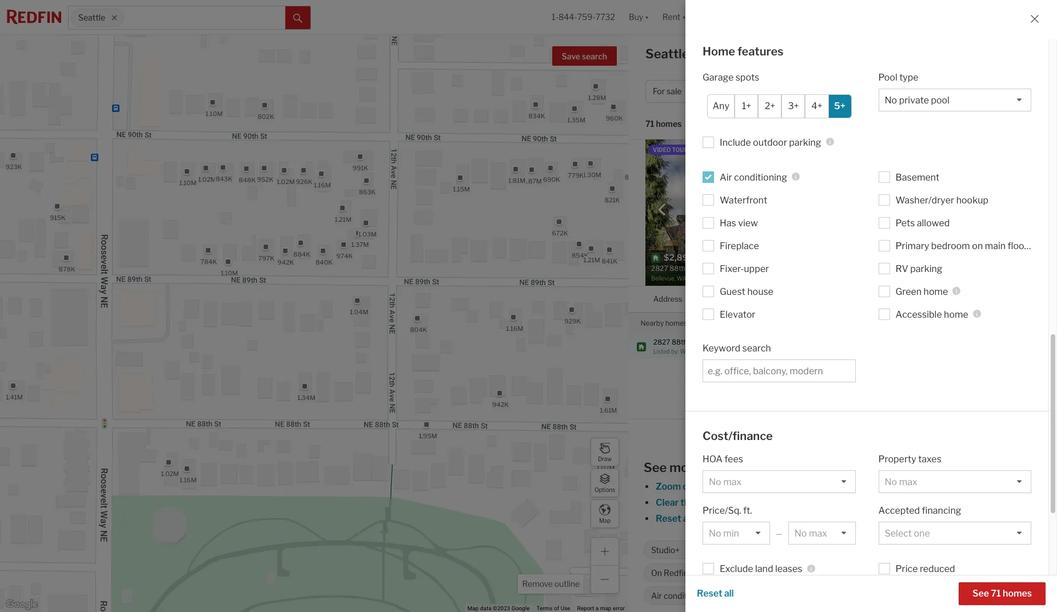Task type: locate. For each thing, give the bounding box(es) containing it.
conditioning up waterfront
[[734, 172, 788, 183]]

2 vertical spatial 1.16m
[[179, 477, 196, 485]]

0 vertical spatial redfin
[[863, 201, 884, 210]]

filters left •
[[993, 87, 1016, 96]]

1-844-759-7732
[[552, 12, 615, 22]]

location
[[724, 294, 754, 303]]

0 horizontal spatial studio+
[[651, 546, 680, 555]]

0 horizontal spatial 1.16m
[[179, 477, 196, 485]]

rv
[[896, 263, 909, 274]]

home down $/sq.ft.
[[944, 309, 969, 320]]

floor
[[1008, 241, 1028, 251]]

reset down on redfin more than 180 days
[[697, 589, 723, 599]]

878k
[[58, 265, 75, 273]]

1 horizontal spatial of
[[786, 514, 795, 525]]

all right remove air conditioning icon
[[725, 589, 734, 599]]

1 vertical spatial conditioning
[[664, 591, 710, 601]]

exclude for exclude land leases
[[720, 564, 754, 575]]

estate/east
[[728, 348, 759, 355]]

studio+ down "pool"
[[871, 87, 900, 96]]

1 horizontal spatial studio+
[[871, 87, 900, 96]]

criteria
[[741, 319, 764, 328]]

outline
[[555, 579, 580, 589]]

map inside zoom out clear the map boundary reset all filters or remove one of your filters below to see more homes
[[697, 498, 716, 509]]

on inside 4300 +/- sq ft geodesic dome home on rare sub dividable hunts point lot. this 5 bedroom multi-level home is a true great...
[[971, 149, 979, 158]]

more up out
[[670, 461, 701, 476]]

834k
[[528, 112, 545, 120]]

previous button image
[[657, 204, 668, 215]]

search right save
[[582, 51, 607, 61]]

0 vertical spatial house,
[[769, 87, 795, 96]]

0 vertical spatial home
[[852, 168, 871, 176]]

all down the the on the bottom right of the page
[[683, 514, 693, 525]]

pets allowed
[[896, 218, 950, 229]]

include
[[720, 137, 751, 148]]

pool
[[964, 568, 981, 578]]

house, inside button
[[769, 87, 795, 96]]

point
[[903, 158, 920, 167], [744, 342, 761, 351]]

than
[[712, 568, 729, 578]]

2 horizontal spatial 1.16m
[[506, 325, 523, 333]]

zoom out clear the map boundary reset all filters or remove one of your filters below to see more homes
[[656, 482, 954, 525]]

e.g. office, balcony, modern text field
[[708, 366, 851, 377]]

price up any
[[716, 87, 735, 96]]

1.21m up 1.37m
[[335, 215, 351, 223]]

1 vertical spatial search
[[743, 343, 771, 354]]

option group
[[708, 94, 852, 118]]

air up waterfront
[[720, 172, 732, 183]]

x-out this home image
[[874, 266, 888, 280]]

studio+ down reset all filters 'button'
[[651, 546, 680, 555]]

1 horizontal spatial a
[[879, 168, 882, 176]]

see more homes
[[644, 461, 744, 476]]

studio+ inside "button"
[[871, 87, 900, 96]]

map left error
[[600, 606, 612, 612]]

1 horizontal spatial on
[[852, 201, 862, 210]]

a right report
[[596, 606, 599, 612]]

71 inside button
[[991, 589, 1001, 599]]

1 vertical spatial redfin
[[664, 568, 689, 578]]

926k
[[296, 178, 312, 186]]

0 vertical spatial air
[[720, 172, 732, 183]]

days up 'none'
[[912, 201, 928, 210]]

google image
[[3, 598, 41, 613]]

listed
[[654, 348, 670, 355]]

your right one
[[797, 514, 816, 525]]

71 down remove no private pool icon
[[991, 589, 1001, 599]]

garage spots
[[703, 72, 760, 83]]

exclude left land
[[720, 564, 754, 575]]

1.61m
[[600, 407, 617, 415]]

house,
[[769, 87, 795, 96], [781, 546, 806, 555]]

reset all filters button
[[655, 514, 721, 525]]

1 vertical spatial on
[[973, 241, 983, 251]]

1 vertical spatial air
[[651, 591, 662, 601]]

search down criteria on the bottom right
[[743, 343, 771, 354]]

of
[[786, 514, 795, 525], [554, 606, 560, 612]]

0 vertical spatial map
[[697, 498, 716, 509]]

0 horizontal spatial on
[[651, 568, 662, 578]]

1 vertical spatial home
[[951, 149, 970, 158]]

exclude left 55+
[[796, 568, 825, 578]]

1.10m
[[205, 110, 223, 118], [179, 179, 196, 187], [221, 270, 238, 278]]

1.35m
[[567, 116, 585, 124]]

remove
[[734, 514, 766, 525]]

0 vertical spatial map
[[599, 517, 611, 524]]

home up 'garage' in the top of the page
[[703, 45, 736, 58]]

home for green
[[924, 286, 949, 297]]

remove studio+ / 2.5+ ba image
[[940, 88, 947, 95]]

favorite button checkbox
[[821, 142, 840, 162]]

1 horizontal spatial conditioning
[[734, 172, 788, 183]]

filters left 'below'
[[818, 514, 843, 525]]

keyword search
[[703, 343, 771, 354]]

communities
[[844, 568, 892, 578]]

list box for pool type
[[879, 88, 1032, 111]]

1+
[[742, 101, 752, 112]]

1 vertical spatial 1.16m
[[506, 325, 523, 333]]

on left rare
[[971, 149, 979, 158]]

filters down clear the map boundary button
[[695, 514, 720, 525]]

sq.ft.
[[901, 294, 921, 303]]

1 vertical spatial map
[[600, 606, 612, 612]]

1 vertical spatial price
[[896, 564, 918, 575]]

1 horizontal spatial search
[[743, 343, 771, 354]]

2 vertical spatial home
[[944, 309, 969, 320]]

1 horizontal spatial price
[[896, 564, 918, 575]]

0 horizontal spatial filters
[[695, 514, 720, 525]]

redfin left than
[[664, 568, 689, 578]]

1.87m
[[524, 177, 542, 185]]

baths
[[872, 294, 893, 303]]

ft.
[[744, 506, 753, 517]]

1 vertical spatial map
[[468, 606, 479, 612]]

0 vertical spatial of
[[786, 514, 795, 525]]

parking right outdoor
[[789, 137, 822, 148]]

190
[[898, 201, 911, 210]]

1 horizontal spatial redfin
[[863, 201, 884, 210]]

accepted
[[879, 506, 920, 517]]

see inside see 71 homes button
[[973, 589, 990, 599]]

point inside 4300 +/- sq ft geodesic dome home on rare sub dividable hunts point lot. this 5 bedroom multi-level home is a true great...
[[903, 158, 920, 167]]

accepted financing
[[879, 506, 962, 517]]

1 horizontal spatial reset
[[697, 589, 723, 599]]

more right see
[[901, 514, 923, 525]]

map
[[599, 517, 611, 524], [468, 606, 479, 612]]

1.21m for 1.21m 840k
[[583, 256, 600, 264]]

0 horizontal spatial air
[[651, 591, 662, 601]]

home for accessible
[[944, 309, 969, 320]]

1.21m inside 1.21m 1.37m
[[335, 215, 351, 223]]

942k for 942k
[[492, 401, 509, 409]]

all inside zoom out clear the map boundary reset all filters or remove one of your filters below to see more homes
[[683, 514, 693, 525]]

home up 5
[[951, 149, 970, 158]]

4+ radio
[[806, 94, 829, 118]]

1 horizontal spatial map
[[599, 517, 611, 524]]

1 vertical spatial hunts
[[724, 342, 743, 351]]

0 horizontal spatial exclude
[[720, 564, 754, 575]]

sub
[[995, 149, 1007, 158]]

all
[[683, 514, 693, 525], [725, 589, 734, 599]]

by:
[[671, 348, 679, 355]]

1 vertical spatial days
[[747, 568, 764, 578]]

search inside button
[[582, 51, 607, 61]]

error
[[613, 606, 625, 612]]

more left than
[[690, 568, 710, 578]]

your inside zoom out clear the map boundary reset all filters or remove one of your filters below to see more homes
[[797, 514, 816, 525]]

1 vertical spatial more
[[901, 514, 923, 525]]

redfin left 190
[[863, 201, 884, 210]]

reset inside zoom out clear the map boundary reset all filters or remove one of your filters below to see more homes
[[656, 514, 682, 525]]

homes inside zoom out clear the map boundary reset all filters or remove one of your filters below to see more homes
[[925, 514, 954, 525]]

exclude for exclude 55+ communities
[[796, 568, 825, 578]]

photo of 2827 88th ave ne, bellevue, wa 98004 image
[[646, 140, 843, 286]]

a inside 4300 +/- sq ft geodesic dome home on rare sub dividable hunts point lot. this 5 bedroom multi-level home is a true great...
[[879, 168, 882, 176]]

0 horizontal spatial 1.02m
[[161, 470, 179, 478]]

0 horizontal spatial price
[[716, 87, 735, 96]]

0 vertical spatial conditioning
[[734, 172, 788, 183]]

0 horizontal spatial search
[[582, 51, 607, 61]]

remove air conditioning image
[[717, 593, 724, 600]]

air conditioning up waterfront
[[720, 172, 788, 183]]

on left main at the right of the page
[[973, 241, 983, 251]]

search for keyword search
[[743, 343, 771, 354]]

0 horizontal spatial map
[[468, 606, 479, 612]]

terms of use
[[537, 606, 571, 612]]

air conditioning
[[720, 172, 788, 183], [651, 591, 710, 601]]

1 vertical spatial all
[[725, 589, 734, 599]]

71 up the video
[[646, 119, 655, 129]]

/
[[902, 87, 905, 96]]

841k
[[602, 258, 617, 266]]

terms of use link
[[537, 606, 571, 612]]

clear
[[656, 498, 679, 509]]

list box for accepted financing
[[879, 522, 1032, 545]]

0 horizontal spatial 942k
[[277, 258, 294, 266]]

1 horizontal spatial see
[[973, 589, 990, 599]]

list box
[[879, 88, 1032, 111], [703, 471, 856, 494], [879, 471, 1032, 494], [703, 522, 770, 545], [789, 522, 856, 545], [879, 522, 1032, 545]]

point down criteria on the bottom right
[[744, 342, 761, 351]]

1 vertical spatial studio+
[[651, 546, 680, 555]]

primary bedroom on main floor
[[896, 241, 1028, 251]]

home
[[703, 45, 736, 58], [951, 149, 970, 158]]

remove exclude 55+ communities image
[[899, 570, 906, 577]]

1 horizontal spatial home
[[951, 149, 970, 158]]

see for see more homes
[[644, 461, 667, 476]]

1 vertical spatial your
[[797, 514, 816, 525]]

0 vertical spatial on
[[852, 201, 862, 210]]

1 vertical spatial home
[[924, 286, 949, 297]]

942k 884k
[[277, 250, 310, 266]]

map down options
[[599, 517, 611, 524]]

townhouse...
[[808, 546, 855, 555]]

report a map error
[[577, 606, 625, 612]]

exclude land leases
[[720, 564, 803, 575]]

home features
[[703, 45, 784, 58]]

days right 180
[[747, 568, 764, 578]]

1 vertical spatial 942k
[[492, 401, 509, 409]]

4+
[[812, 101, 823, 112]]

air down on redfin more than 180 days
[[651, 591, 662, 601]]

location button
[[724, 287, 754, 312]]

report
[[577, 606, 594, 612]]

map right the the on the bottom right of the page
[[697, 498, 716, 509]]

no
[[924, 568, 935, 578]]

$/sq.ft. button
[[948, 287, 974, 312]]

house, up '3+'
[[769, 87, 795, 96]]

seattle
[[78, 13, 105, 23]]

1 vertical spatial reset
[[697, 589, 723, 599]]

2827 88th ave ne listed by: windermere real estate/east
[[654, 338, 759, 355]]

1 horizontal spatial exclude
[[796, 568, 825, 578]]

0 horizontal spatial redfin
[[664, 568, 689, 578]]

Any radio
[[708, 94, 735, 118]]

conditioning
[[734, 172, 788, 183], [664, 591, 710, 601]]

of right one
[[786, 514, 795, 525]]

map inside 'button'
[[599, 517, 611, 524]]

submit search image
[[293, 14, 303, 23]]

1 vertical spatial air conditioning
[[651, 591, 710, 601]]

0 vertical spatial on
[[971, 149, 979, 158]]

homes inside button
[[1003, 589, 1032, 599]]

a right is
[[879, 168, 882, 176]]

2 vertical spatial more
[[690, 568, 710, 578]]

1.21m inside 1.21m 840k
[[583, 256, 600, 264]]

1+ radio
[[735, 94, 759, 118]]

672k
[[552, 229, 568, 237]]

0 vertical spatial hunts
[[882, 158, 902, 167]]

0 horizontal spatial see
[[644, 461, 667, 476]]

house, for house, townhouse...
[[781, 546, 806, 555]]

1.21m for 1.21m 1.37m
[[335, 215, 351, 223]]

of left use on the bottom of the page
[[554, 606, 560, 612]]

below
[[845, 514, 871, 525]]

parking up green home
[[911, 263, 943, 274]]

960k
[[606, 114, 623, 122]]

is
[[872, 168, 877, 176]]

see for see 71 homes
[[973, 589, 990, 599]]

option group containing any
[[708, 94, 852, 118]]

0 horizontal spatial your
[[725, 319, 740, 328]]

on redfin more than 180 days
[[651, 568, 764, 578]]

1 horizontal spatial 1.21m
[[583, 256, 600, 264]]

1 horizontal spatial hunts
[[882, 158, 902, 167]]

0 vertical spatial search
[[582, 51, 607, 61]]

0 vertical spatial all
[[683, 514, 693, 525]]

conditioning down on redfin more than 180 days
[[664, 591, 710, 601]]

0 horizontal spatial 1.21m
[[335, 215, 351, 223]]

garage
[[703, 72, 734, 83]]

match
[[704, 319, 724, 328]]

+/-
[[872, 149, 881, 158]]

1.21m left 841k
[[583, 256, 600, 264]]

home down dividable
[[852, 168, 871, 176]]

price inside button
[[716, 87, 735, 96]]

2 vertical spatial 1.10m
[[221, 270, 238, 278]]

bedroom inside 4300 +/- sq ft geodesic dome home on rare sub dividable hunts point lot. this 5 bedroom multi-level home is a true great...
[[954, 158, 983, 167]]

0 vertical spatial see
[[644, 461, 667, 476]]

reset down clear
[[656, 514, 682, 525]]

to
[[873, 514, 882, 525]]

other
[[844, 87, 866, 96]]

1 horizontal spatial air conditioning
[[720, 172, 788, 183]]

see up the zoom
[[644, 461, 667, 476]]

1 horizontal spatial map
[[697, 498, 716, 509]]

exclude
[[720, 564, 754, 575], [796, 568, 825, 578]]

1 vertical spatial bedroom
[[932, 241, 971, 251]]

1 vertical spatial on
[[651, 568, 662, 578]]

None search field
[[124, 6, 285, 29]]

redfin for on redfin
[[863, 201, 884, 210]]

map left data
[[468, 606, 479, 612]]

1 vertical spatial house,
[[781, 546, 806, 555]]

0 horizontal spatial days
[[747, 568, 764, 578]]

0 horizontal spatial home
[[703, 45, 736, 58]]

0 vertical spatial days
[[912, 201, 928, 210]]

price down active,
[[896, 564, 918, 575]]

see down remove no private pool icon
[[973, 589, 990, 599]]

0 vertical spatial point
[[903, 158, 920, 167]]

0 vertical spatial a
[[879, 168, 882, 176]]

0 horizontal spatial point
[[744, 342, 761, 351]]

your right match
[[725, 319, 740, 328]]

bedroom right 5
[[954, 158, 983, 167]]

for
[[653, 87, 665, 96]]

0 horizontal spatial parking
[[789, 137, 822, 148]]

air conditioning down on redfin more than 180 days
[[651, 591, 710, 601]]

0 horizontal spatial 71
[[646, 119, 655, 129]]

point down geodesic
[[903, 158, 920, 167]]

this
[[933, 158, 946, 167]]

3+ radio
[[782, 94, 806, 118]]

2 horizontal spatial filters
[[993, 87, 1016, 96]]

sale
[[667, 87, 682, 96]]

0 horizontal spatial map
[[600, 606, 612, 612]]

see
[[644, 461, 667, 476], [973, 589, 990, 599]]

bedroom down allowed
[[932, 241, 971, 251]]

942k inside 942k 884k
[[277, 258, 294, 266]]

map for map data ©2023 google
[[468, 606, 479, 612]]

remove seattle image
[[111, 14, 118, 21]]

house, up leases
[[781, 546, 806, 555]]

save search
[[562, 51, 607, 61]]

on for on redfin more than 180 days
[[651, 568, 662, 578]]

0 vertical spatial bedroom
[[954, 158, 983, 167]]

71
[[646, 119, 655, 129], [991, 589, 1001, 599]]

home up accessible home
[[924, 286, 949, 297]]

use
[[561, 606, 571, 612]]



Task type: vqa. For each thing, say whether or not it's contained in the screenshot.
the "ft" associated with 3,200 sq ft (lot)
no



Task type: describe. For each thing, give the bounding box(es) containing it.
1.04m
[[350, 308, 368, 316]]

studio+ for studio+
[[651, 546, 680, 555]]

797k
[[258, 255, 274, 263]]

5+
[[835, 101, 846, 112]]

1 vertical spatial point
[[744, 342, 761, 351]]

more
[[920, 168, 937, 176]]

of inside zoom out clear the map boundary reset all filters or remove one of your filters below to see more homes
[[786, 514, 795, 525]]

759-
[[578, 12, 596, 22]]

1.81m
[[508, 177, 525, 185]]

rv parking
[[896, 263, 943, 274]]

redfin for on redfin more than 180 days
[[664, 568, 689, 578]]

hunts inside 4300 +/- sq ft geodesic dome home on rare sub dividable hunts point lot. this 5 bedroom multi-level home is a true great...
[[882, 158, 902, 167]]

remove no private pool image
[[986, 570, 993, 577]]

zoom out button
[[655, 482, 698, 493]]

price for price reduced
[[896, 564, 918, 575]]

price/sq. ft.
[[703, 506, 753, 517]]

search for save search
[[582, 51, 607, 61]]

822k
[[600, 551, 616, 559]]

ne
[[703, 338, 713, 346]]

1 horizontal spatial days
[[912, 201, 928, 210]]

1.03m
[[358, 231, 377, 239]]

180
[[730, 568, 745, 578]]

1.21m 840k
[[315, 256, 600, 266]]

features
[[738, 45, 784, 58]]

991k
[[352, 164, 368, 172]]

ba
[[925, 87, 934, 96]]

1.34m
[[297, 394, 315, 402]]

7732
[[596, 12, 615, 22]]

multi-
[[984, 158, 1003, 167]]

sq
[[882, 149, 890, 158]]

address
[[654, 294, 683, 303]]

1 horizontal spatial air
[[720, 172, 732, 183]]

zoom
[[656, 482, 681, 493]]

map region
[[0, 0, 684, 613]]

save search button
[[552, 46, 617, 66]]

for sale
[[653, 87, 682, 96]]

0 horizontal spatial a
[[596, 606, 599, 612]]

0 horizontal spatial air conditioning
[[651, 591, 710, 601]]

sq.ft. button
[[901, 287, 921, 312]]

2 horizontal spatial 1.02m
[[277, 178, 295, 186]]

tour
[[672, 146, 688, 153]]

1.15m
[[453, 185, 470, 193]]

0 vertical spatial parking
[[789, 137, 822, 148]]

no private pool
[[924, 568, 981, 578]]

pool type
[[879, 72, 919, 83]]

$/sq.ft.
[[948, 294, 974, 303]]

filters inside button
[[993, 87, 1016, 96]]

favorite button image
[[821, 142, 840, 162]]

house, townhouse...
[[781, 546, 855, 555]]

1-844-759-7732 link
[[552, 12, 615, 22]]

nearby homes that match your criteria
[[641, 319, 764, 328]]

1-
[[552, 12, 559, 22]]

•
[[1017, 87, 1020, 96]]

0 vertical spatial 1.10m
[[205, 110, 223, 118]]

5+ radio
[[829, 94, 852, 118]]

840k
[[315, 258, 332, 266]]

1 horizontal spatial filters
[[818, 514, 843, 525]]

has
[[720, 218, 737, 229]]

on for on redfin
[[852, 201, 862, 210]]

1 vertical spatial parking
[[911, 263, 943, 274]]

on redfin
[[852, 201, 884, 210]]

level
[[1003, 158, 1018, 167]]

942k for 942k 884k
[[277, 258, 294, 266]]

size
[[968, 201, 981, 210]]

guest house
[[720, 286, 774, 297]]

fixer-
[[720, 263, 744, 274]]

remove on redfin more than 180 days image
[[771, 570, 778, 577]]

0 vertical spatial air conditioning
[[720, 172, 788, 183]]

all inside the reset all button
[[725, 589, 734, 599]]

pool
[[879, 72, 898, 83]]

863k
[[359, 188, 376, 196]]

71 homes
[[646, 119, 682, 129]]

none
[[910, 217, 928, 225]]

address button
[[654, 287, 683, 312]]

main
[[985, 241, 1006, 251]]

more inside zoom out clear the map boundary reset all filters or remove one of your filters below to see more homes
[[901, 514, 923, 525]]

studio+ / 2.5+ ba
[[871, 87, 934, 96]]

hoa fees
[[703, 454, 744, 465]]

dome
[[930, 149, 949, 158]]

for sale button
[[646, 80, 704, 103]]

land
[[756, 564, 774, 575]]

0 vertical spatial 71
[[646, 119, 655, 129]]

2+ radio
[[759, 94, 782, 118]]

0 horizontal spatial conditioning
[[664, 591, 710, 601]]

784k
[[200, 258, 217, 266]]

options
[[595, 486, 615, 493]]

0 vertical spatial your
[[725, 319, 740, 328]]

remove
[[522, 579, 553, 589]]

1.95m
[[419, 432, 437, 440]]

sale
[[785, 46, 811, 61]]

spots
[[736, 72, 760, 83]]

—
[[776, 529, 783, 539]]

lot
[[956, 201, 967, 210]]

video
[[653, 146, 671, 153]]

save
[[562, 51, 581, 61]]

list box for hoa fees
[[703, 471, 856, 494]]

price for price
[[716, 87, 735, 96]]

55+
[[827, 568, 842, 578]]

true
[[884, 168, 897, 176]]

848k
[[239, 176, 255, 184]]

terms
[[537, 606, 553, 612]]

view
[[739, 218, 758, 229]]

property
[[879, 454, 917, 465]]

0 vertical spatial more
[[670, 461, 701, 476]]

remove house, townhouse, other image
[[843, 88, 850, 95]]

list box for property taxes
[[879, 471, 1032, 494]]

home inside 4300 +/- sq ft geodesic dome home on rare sub dividable hunts point lot. this 5 bedroom multi-level home is a true great...
[[951, 149, 970, 158]]

2827
[[654, 338, 671, 346]]

1 horizontal spatial 1.16m
[[314, 181, 331, 189]]

0 horizontal spatial hunts
[[724, 342, 743, 351]]

hunts point
[[724, 342, 761, 351]]

home inside 4300 +/- sq ft geodesic dome home on rare sub dividable hunts point lot. this 5 bedroom multi-level home is a true great...
[[852, 168, 871, 176]]

hookup
[[957, 195, 989, 206]]

map for map
[[599, 517, 611, 524]]

1.28m
[[588, 94, 606, 102]]

basement
[[896, 172, 940, 183]]

house, townhouse, other button
[[762, 80, 866, 103]]

0 vertical spatial home
[[703, 45, 736, 58]]

see 71 homes button
[[959, 583, 1046, 606]]

2827 88th ave ne link
[[654, 338, 713, 347]]

hoa
[[703, 454, 723, 465]]

1 horizontal spatial 1.02m
[[198, 176, 216, 184]]

draw button
[[591, 438, 619, 467]]

1 vertical spatial 1.10m
[[179, 179, 196, 187]]

1.37m
[[351, 241, 369, 249]]

house, for house, townhouse, other
[[769, 87, 795, 96]]

reset inside button
[[697, 589, 723, 599]]

1 vertical spatial of
[[554, 606, 560, 612]]

studio+ for studio+ / 2.5+ ba
[[871, 87, 900, 96]]



